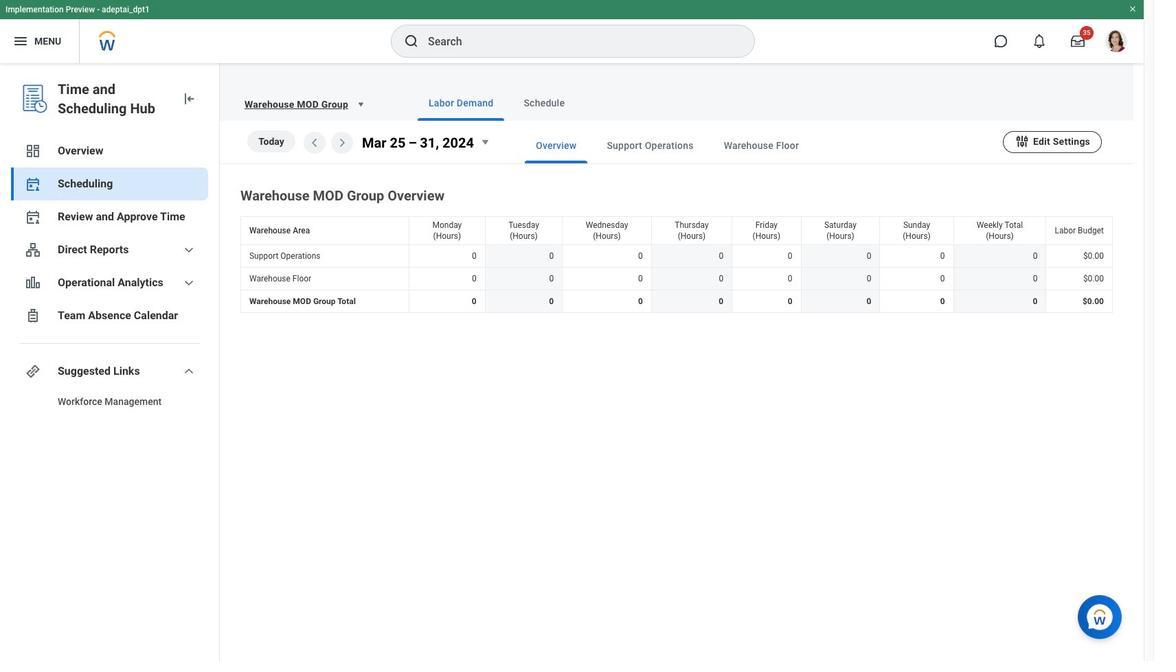 Task type: describe. For each thing, give the bounding box(es) containing it.
task timeoff image
[[25, 308, 41, 324]]

chevron right small image
[[334, 135, 351, 151]]

chart image
[[25, 275, 41, 291]]

time and scheduling hub element
[[58, 80, 170, 118]]

navigation pane region
[[0, 63, 220, 662]]

chevron down small image for view team image at the left top
[[181, 242, 197, 258]]

close environment banner image
[[1129, 5, 1137, 13]]

caret down small image
[[354, 98, 368, 111]]

dashboard image
[[25, 143, 41, 159]]

1 vertical spatial tab list
[[498, 128, 1003, 164]]

search image
[[403, 33, 420, 49]]

chevron down small image
[[181, 364, 197, 380]]

caret down small image
[[477, 134, 493, 151]]

justify image
[[12, 33, 29, 49]]

configure image
[[1015, 134, 1030, 149]]



Task type: vqa. For each thing, say whether or not it's contained in the screenshot.
calendar user solid image
yes



Task type: locate. For each thing, give the bounding box(es) containing it.
banner
[[0, 0, 1144, 63]]

1 vertical spatial calendar user solid image
[[25, 209, 41, 225]]

chevron down small image
[[181, 242, 197, 258], [181, 275, 197, 291]]

tab list
[[390, 85, 1118, 121], [498, 128, 1003, 164]]

0 vertical spatial calendar user solid image
[[25, 176, 41, 192]]

calendar user solid image up view team image at the left top
[[25, 209, 41, 225]]

notifications large image
[[1033, 34, 1047, 48]]

Search Workday  search field
[[428, 26, 726, 56]]

calendar user solid image
[[25, 176, 41, 192], [25, 209, 41, 225]]

link image
[[25, 364, 41, 380]]

profile logan mcneil image
[[1106, 30, 1128, 55]]

2 calendar user solid image from the top
[[25, 209, 41, 225]]

1 calendar user solid image from the top
[[25, 176, 41, 192]]

calendar user solid image down dashboard icon
[[25, 176, 41, 192]]

chevron left small image
[[307, 135, 323, 151]]

1 chevron down small image from the top
[[181, 242, 197, 258]]

1 vertical spatial chevron down small image
[[181, 275, 197, 291]]

inbox large image
[[1072, 34, 1085, 48]]

view team image
[[25, 242, 41, 258]]

chevron down small image for chart icon on the top
[[181, 275, 197, 291]]

transformation import image
[[181, 91, 197, 107]]

0 vertical spatial tab list
[[390, 85, 1118, 121]]

2 chevron down small image from the top
[[181, 275, 197, 291]]

0 vertical spatial chevron down small image
[[181, 242, 197, 258]]

tab panel
[[220, 121, 1134, 316]]



